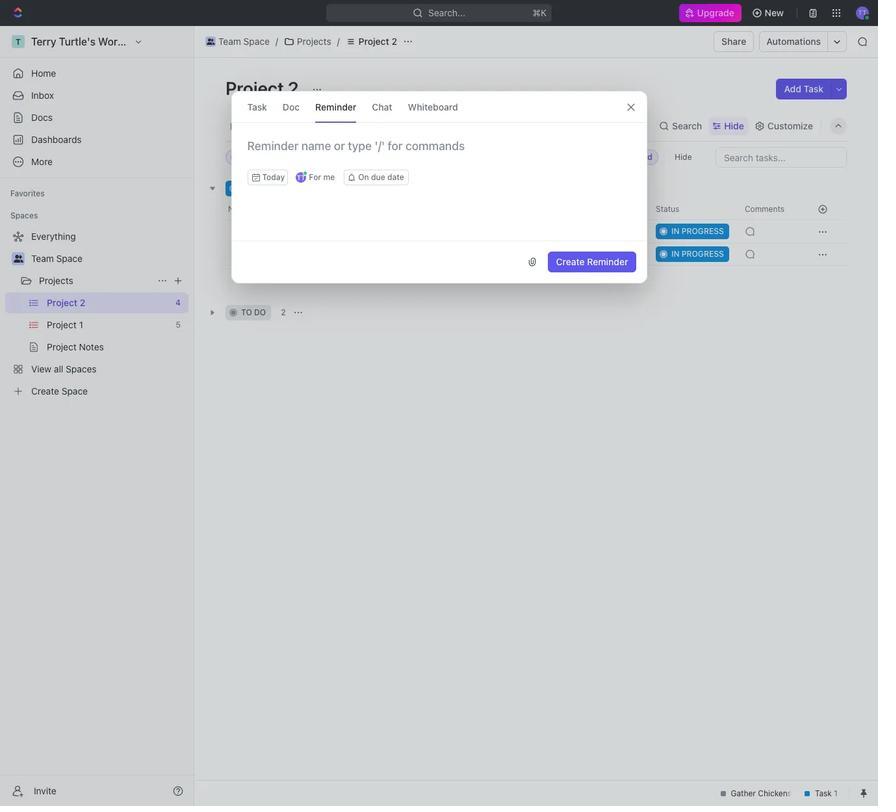 Task type: vqa. For each thing, say whether or not it's contained in the screenshot.
1 inside "link"
no



Task type: describe. For each thing, give the bounding box(es) containing it.
dialog containing task
[[231, 91, 648, 284]]

team inside "tree"
[[31, 253, 54, 264]]

0 vertical spatial space
[[244, 36, 270, 47]]

2 / from the left
[[337, 36, 340, 47]]

1 vertical spatial project 2
[[226, 77, 303, 99]]

customize button
[[751, 117, 818, 135]]

add task for add task button to the bottom
[[262, 271, 301, 282]]

whiteboard
[[408, 101, 458, 112]]

1 / from the left
[[276, 36, 278, 47]]

gantt
[[442, 120, 466, 131]]

home
[[31, 68, 56, 79]]

search
[[673, 120, 703, 131]]

1 horizontal spatial project 2
[[359, 36, 397, 47]]

1 vertical spatial add task
[[349, 183, 384, 193]]

project 2 link
[[343, 34, 401, 49]]

calendar
[[332, 120, 371, 131]]

new
[[765, 7, 784, 18]]

do
[[254, 308, 266, 317]]

0 vertical spatial reminder
[[316, 101, 357, 112]]

list link
[[290, 117, 308, 135]]

1 vertical spatial project
[[226, 77, 284, 99]]

1 vertical spatial add
[[349, 183, 364, 193]]

for
[[309, 172, 321, 182]]

1 horizontal spatial add task button
[[334, 181, 389, 196]]

board link
[[240, 117, 268, 135]]

to
[[241, 308, 252, 317]]

1 vertical spatial projects link
[[39, 271, 152, 291]]

to do
[[241, 308, 266, 317]]

space inside sidebar navigation
[[56, 253, 83, 264]]

0 horizontal spatial team space link
[[31, 248, 186, 269]]

add task for add task button to the right
[[785, 83, 824, 94]]

user group image inside team space link
[[207, 38, 215, 45]]

for me
[[309, 172, 335, 182]]

task inside dialog
[[248, 101, 267, 112]]

table link
[[392, 117, 418, 135]]

hide button
[[709, 117, 749, 135]]

search...
[[429, 7, 466, 18]]

table
[[395, 120, 418, 131]]

favorites
[[10, 189, 45, 198]]

gantt link
[[439, 117, 466, 135]]

customize
[[768, 120, 814, 131]]

in progress
[[241, 183, 294, 193]]

inbox link
[[5, 85, 189, 106]]

share
[[722, 36, 747, 47]]

invite
[[34, 785, 56, 797]]

reminder inside button
[[588, 256, 629, 267]]

automations
[[767, 36, 822, 47]]

due
[[371, 172, 386, 182]]

today button
[[248, 170, 288, 185]]

hide inside dropdown button
[[725, 120, 745, 131]]

0 vertical spatial project
[[359, 36, 390, 47]]

calendar link
[[329, 117, 371, 135]]

Search tasks... text field
[[717, 148, 847, 167]]

create reminder button
[[549, 252, 636, 273]]

sidebar navigation
[[0, 26, 194, 807]]

user group image inside sidebar navigation
[[13, 255, 23, 263]]

⌘k
[[533, 7, 547, 18]]

board
[[243, 120, 268, 131]]

dashboards link
[[5, 129, 189, 150]]

automations button
[[761, 32, 828, 51]]

doc
[[283, 101, 300, 112]]

1 horizontal spatial projects
[[297, 36, 332, 47]]

0 vertical spatial team
[[219, 36, 241, 47]]

Reminder na﻿me or type '/' for commands text field
[[232, 139, 647, 170]]



Task type: locate. For each thing, give the bounding box(es) containing it.
0 horizontal spatial add
[[262, 271, 279, 282]]

favorites button
[[5, 186, 50, 202]]

chat button
[[372, 92, 393, 122]]

2 inside project 2 link
[[392, 36, 397, 47]]

in
[[241, 183, 249, 193]]

hide button
[[670, 150, 698, 165]]

create
[[556, 256, 585, 267]]

1 horizontal spatial user group image
[[207, 38, 215, 45]]

user group image
[[207, 38, 215, 45], [13, 255, 23, 263]]

0 horizontal spatial project 2
[[226, 77, 303, 99]]

0 horizontal spatial team
[[31, 253, 54, 264]]

1 vertical spatial space
[[56, 253, 83, 264]]

0 horizontal spatial projects
[[39, 275, 73, 286]]

0 horizontal spatial add task button
[[256, 269, 306, 285]]

0 horizontal spatial space
[[56, 253, 83, 264]]

team
[[219, 36, 241, 47], [31, 253, 54, 264]]

tree containing team space
[[5, 226, 189, 402]]

new button
[[747, 3, 792, 23]]

0 vertical spatial add
[[785, 83, 802, 94]]

add for add task button to the right
[[785, 83, 802, 94]]

1 horizontal spatial add task
[[349, 183, 384, 193]]

team space link
[[202, 34, 273, 49], [31, 248, 186, 269]]

hide inside button
[[675, 152, 693, 162]]

reminder up 'calendar' link
[[316, 101, 357, 112]]

team space
[[219, 36, 270, 47], [31, 253, 83, 264]]

docs
[[31, 112, 53, 123]]

project 2
[[359, 36, 397, 47], [226, 77, 303, 99]]

create reminder
[[556, 256, 629, 267]]

spaces
[[10, 211, 38, 221]]

on
[[359, 172, 369, 182]]

2 vertical spatial add
[[262, 271, 279, 282]]

0 vertical spatial projects
[[297, 36, 332, 47]]

1 vertical spatial projects
[[39, 275, 73, 286]]

hide down search button
[[675, 152, 693, 162]]

1 vertical spatial user group image
[[13, 255, 23, 263]]

add for add task button to the bottom
[[262, 271, 279, 282]]

0 horizontal spatial project
[[226, 77, 284, 99]]

date
[[388, 172, 404, 182]]

on due date button
[[344, 170, 409, 185]]

0 horizontal spatial team space
[[31, 253, 83, 264]]

1 horizontal spatial projects link
[[281, 34, 335, 49]]

chat
[[372, 101, 393, 112]]

projects
[[297, 36, 332, 47], [39, 275, 73, 286]]

tree
[[5, 226, 189, 402]]

1 horizontal spatial team space link
[[202, 34, 273, 49]]

2 horizontal spatial add task button
[[777, 79, 832, 100]]

today
[[262, 172, 285, 182]]

doc button
[[283, 92, 300, 122]]

0 horizontal spatial hide
[[675, 152, 693, 162]]

0 vertical spatial team space link
[[202, 34, 273, 49]]

2 horizontal spatial add
[[785, 83, 802, 94]]

1 horizontal spatial hide
[[725, 120, 745, 131]]

dashboards
[[31, 134, 82, 145]]

0 vertical spatial project 2
[[359, 36, 397, 47]]

1 vertical spatial team space
[[31, 253, 83, 264]]

1 vertical spatial add task button
[[334, 181, 389, 196]]

hide
[[725, 120, 745, 131], [675, 152, 693, 162]]

home link
[[5, 63, 189, 84]]

add task down on
[[349, 183, 384, 193]]

add down on
[[349, 183, 364, 193]]

reminder button
[[316, 92, 357, 122]]

add task button
[[777, 79, 832, 100], [334, 181, 389, 196], [256, 269, 306, 285]]

1 horizontal spatial team
[[219, 36, 241, 47]]

upgrade
[[698, 7, 735, 18]]

progress
[[252, 183, 294, 193]]

add
[[785, 83, 802, 94], [349, 183, 364, 193], [262, 271, 279, 282]]

search button
[[656, 117, 707, 135]]

projects inside sidebar navigation
[[39, 275, 73, 286]]

team space inside sidebar navigation
[[31, 253, 83, 264]]

reminder right create
[[588, 256, 629, 267]]

dialog
[[231, 91, 648, 284]]

project
[[359, 36, 390, 47], [226, 77, 284, 99]]

projects link
[[281, 34, 335, 49], [39, 271, 152, 291]]

1 horizontal spatial team space
[[219, 36, 270, 47]]

docs link
[[5, 107, 189, 128]]

me
[[324, 172, 335, 182]]

inbox
[[31, 90, 54, 101]]

1 vertical spatial team
[[31, 253, 54, 264]]

0 vertical spatial projects link
[[281, 34, 335, 49]]

add up do
[[262, 271, 279, 282]]

0 vertical spatial add task button
[[777, 79, 832, 100]]

0 horizontal spatial reminder
[[316, 101, 357, 112]]

2
[[392, 36, 397, 47], [288, 77, 299, 99], [309, 183, 314, 193], [281, 308, 286, 317]]

1 horizontal spatial /
[[337, 36, 340, 47]]

whiteboard button
[[408, 92, 458, 122]]

0 vertical spatial hide
[[725, 120, 745, 131]]

0 vertical spatial user group image
[[207, 38, 215, 45]]

add task
[[785, 83, 824, 94], [349, 183, 384, 193], [262, 271, 301, 282]]

task
[[804, 83, 824, 94], [248, 101, 267, 112], [367, 183, 384, 193], [281, 271, 301, 282]]

1 vertical spatial hide
[[675, 152, 693, 162]]

add task up the customize
[[785, 83, 824, 94]]

2 vertical spatial add task
[[262, 271, 301, 282]]

0 vertical spatial team space
[[219, 36, 270, 47]]

0 horizontal spatial add task
[[262, 271, 301, 282]]

add task up do
[[262, 271, 301, 282]]

task button
[[248, 92, 267, 122]]

0 horizontal spatial /
[[276, 36, 278, 47]]

reminder
[[316, 101, 357, 112], [588, 256, 629, 267]]

1 horizontal spatial reminder
[[588, 256, 629, 267]]

space
[[244, 36, 270, 47], [56, 253, 83, 264]]

1 vertical spatial team space link
[[31, 248, 186, 269]]

0 horizontal spatial user group image
[[13, 255, 23, 263]]

1 horizontal spatial add
[[349, 183, 364, 193]]

2 vertical spatial add task button
[[256, 269, 306, 285]]

add up the customize
[[785, 83, 802, 94]]

2 horizontal spatial add task
[[785, 83, 824, 94]]

tree inside sidebar navigation
[[5, 226, 189, 402]]

0 vertical spatial add task
[[785, 83, 824, 94]]

1 horizontal spatial project
[[359, 36, 390, 47]]

share button
[[714, 31, 755, 52]]

list
[[292, 120, 308, 131]]

tt
[[297, 174, 305, 181]]

on due date
[[359, 172, 404, 182]]

hide right the "search"
[[725, 120, 745, 131]]

upgrade link
[[680, 4, 742, 22]]

1 horizontal spatial space
[[244, 36, 270, 47]]

0 horizontal spatial projects link
[[39, 271, 152, 291]]

1 vertical spatial reminder
[[588, 256, 629, 267]]

/
[[276, 36, 278, 47], [337, 36, 340, 47]]



